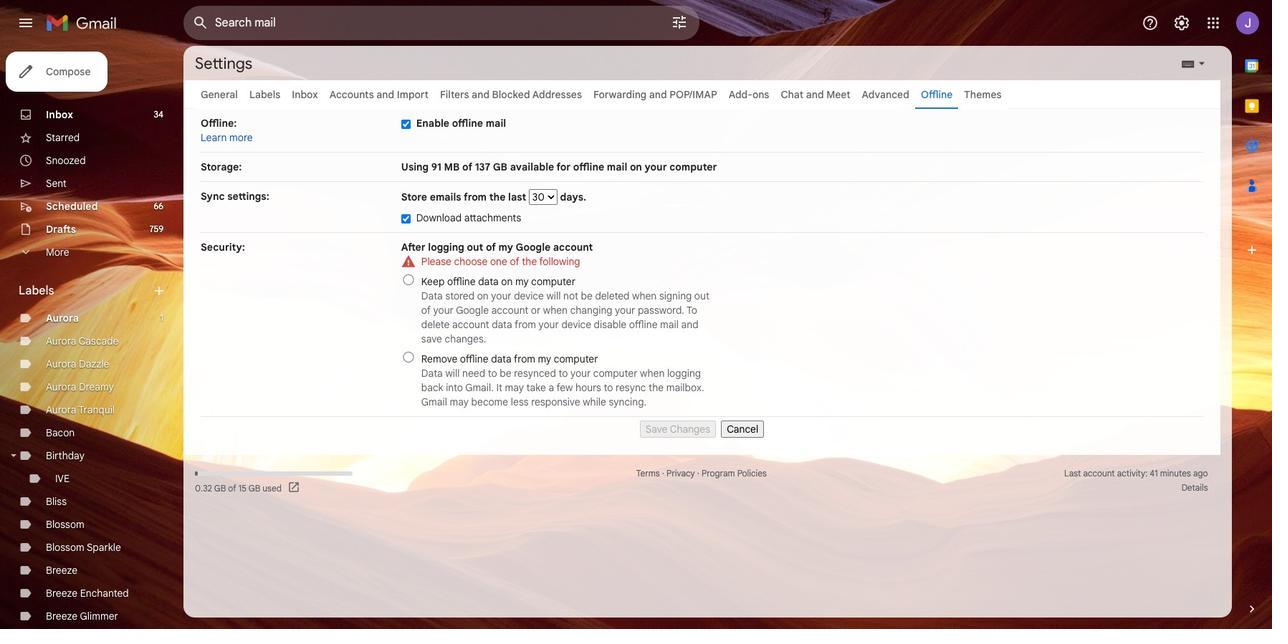 Task type: describe. For each thing, give the bounding box(es) containing it.
program
[[702, 468, 735, 479]]

used
[[263, 483, 282, 494]]

google inside keep offline data on my computer data stored on your device will not be deleted when signing out of your google account or when changing your password. to delete account data from your device disable offline mail and save changes.
[[456, 304, 489, 317]]

disable
[[594, 318, 627, 331]]

labels for labels link
[[249, 88, 281, 101]]

account up changes.
[[452, 318, 489, 331]]

1 horizontal spatial to
[[559, 367, 568, 380]]

offline for keep offline data on my computer data stored on your device will not be deleted when signing out of your google account or when changing your password. to delete account data from your device disable offline mail and save changes.
[[447, 275, 476, 288]]

mailbox.
[[667, 381, 704, 394]]

navigation containing save changes
[[201, 417, 1204, 438]]

sparkle
[[87, 541, 121, 554]]

settings
[[195, 53, 252, 73]]

2 horizontal spatial to
[[604, 381, 613, 394]]

dreamy
[[79, 381, 114, 394]]

aurora for aurora link at the left
[[46, 312, 79, 325]]

when for deleted
[[632, 290, 657, 303]]

and for chat
[[806, 88, 824, 101]]

1 horizontal spatial google
[[516, 241, 551, 254]]

Search mail text field
[[215, 16, 631, 30]]

offline right for
[[573, 161, 605, 173]]

your inside remove offline data from my computer data will need to be resynced to your computer when logging back into gmail. it may take a few hours to resync the mailbox. gmail may become less responsive while syncing.
[[571, 367, 591, 380]]

into
[[446, 381, 463, 394]]

syncing.
[[609, 396, 647, 409]]

settings image
[[1174, 14, 1191, 32]]

filters and blocked addresses link
[[440, 88, 582, 101]]

breeze for breeze enchanted
[[46, 587, 78, 600]]

ive
[[55, 472, 70, 485]]

gmail.
[[465, 381, 494, 394]]

offline
[[921, 88, 953, 101]]

1 · from the left
[[662, 468, 665, 479]]

sent
[[46, 177, 67, 190]]

last
[[508, 191, 526, 204]]

1 horizontal spatial gb
[[249, 483, 260, 494]]

policies
[[738, 468, 767, 479]]

of inside keep offline data on my computer data stored on your device will not be deleted when signing out of your google account or when changing your password. to delete account data from your device disable offline mail and save changes.
[[421, 304, 431, 317]]

and for forwarding
[[649, 88, 667, 101]]

add-ons link
[[729, 88, 770, 101]]

0 vertical spatial device
[[514, 290, 544, 303]]

advanced link
[[862, 88, 910, 101]]

bliss
[[46, 495, 67, 508]]

import
[[397, 88, 429, 101]]

Download attachments checkbox
[[401, 214, 411, 224]]

settings:
[[227, 190, 269, 203]]

responsive
[[531, 396, 580, 409]]

will inside remove offline data from my computer data will need to be resynced to your computer when logging back into gmail. it may take a few hours to resync the mailbox. gmail may become less responsive while syncing.
[[445, 367, 460, 380]]

remove
[[421, 353, 458, 366]]

changes.
[[445, 333, 486, 346]]

more
[[46, 246, 69, 259]]

aurora for aurora tranquil
[[46, 404, 76, 417]]

please
[[421, 255, 452, 268]]

forwarding and pop/imap
[[594, 88, 717, 101]]

drafts link
[[46, 223, 76, 236]]

scheduled link
[[46, 200, 98, 213]]

41
[[1150, 468, 1158, 479]]

1 vertical spatial data
[[492, 318, 512, 331]]

and for filters
[[472, 88, 490, 101]]

0 vertical spatial inbox link
[[292, 88, 318, 101]]

changing
[[570, 304, 613, 317]]

data for on
[[478, 275, 499, 288]]

logging inside remove offline data from my computer data will need to be resynced to your computer when logging back into gmail. it may take a few hours to resync the mailbox. gmail may become less responsive while syncing.
[[667, 367, 701, 380]]

to
[[687, 304, 698, 317]]

when for computer
[[640, 367, 665, 380]]

cancel
[[727, 423, 759, 436]]

chat and meet link
[[781, 88, 851, 101]]

1 horizontal spatial device
[[562, 318, 591, 331]]

breeze glimmer
[[46, 610, 118, 623]]

account up following
[[553, 241, 593, 254]]

and inside keep offline data on my computer data stored on your device will not be deleted when signing out of your google account or when changing your password. to delete account data from your device disable offline mail and save changes.
[[681, 318, 699, 331]]

compose button
[[6, 52, 108, 92]]

pop/imap
[[670, 88, 717, 101]]

signing
[[659, 290, 692, 303]]

sync settings:
[[201, 190, 269, 203]]

after logging out of my google account
[[401, 241, 593, 254]]

Enable offline mail checkbox
[[401, 120, 411, 129]]

following
[[540, 255, 580, 268]]

chat and meet
[[781, 88, 851, 101]]

2 vertical spatial on
[[477, 290, 489, 303]]

offline down password. at right
[[629, 318, 658, 331]]

themes link
[[965, 88, 1002, 101]]

labels for labels heading
[[19, 284, 54, 298]]

after
[[401, 241, 426, 254]]

deleted
[[595, 290, 630, 303]]

follow link to manage storage image
[[288, 481, 302, 495]]

0.32 gb of 15 gb used
[[195, 483, 282, 494]]

starred
[[46, 131, 80, 144]]

not
[[563, 290, 579, 303]]

my for from
[[538, 353, 552, 366]]

aurora dazzle
[[46, 358, 109, 371]]

account left or
[[492, 304, 529, 317]]

stored
[[445, 290, 475, 303]]

filters
[[440, 88, 469, 101]]

aurora tranquil
[[46, 404, 115, 417]]

store
[[401, 191, 427, 204]]

0 vertical spatial on
[[630, 161, 642, 173]]

blossom sparkle
[[46, 541, 121, 554]]

bliss link
[[46, 495, 67, 508]]

of for mb
[[462, 161, 473, 173]]

less
[[511, 396, 529, 409]]

using 91 mb of 137 gb available for offline mail on your computer
[[401, 161, 717, 173]]

mail inside keep offline data on my computer data stored on your device will not be deleted when signing out of your google account or when changing your password. to delete account data from your device disable offline mail and save changes.
[[660, 318, 679, 331]]

save changes button
[[640, 421, 716, 438]]

changes
[[670, 423, 711, 436]]

ons
[[753, 88, 770, 101]]

0 vertical spatial may
[[505, 381, 524, 394]]

data for from
[[491, 353, 512, 366]]

0.32
[[195, 483, 212, 494]]

download
[[416, 211, 462, 224]]

gmail image
[[46, 9, 124, 37]]

aurora for aurora cascade
[[46, 335, 76, 348]]

labels link
[[249, 88, 281, 101]]

66
[[154, 201, 163, 211]]

tranquil
[[78, 404, 115, 417]]

general
[[201, 88, 238, 101]]

search mail image
[[188, 10, 214, 36]]

aurora for aurora dazzle
[[46, 358, 76, 371]]

0 vertical spatial the
[[489, 191, 506, 204]]

drafts
[[46, 223, 76, 236]]

last account activity: 41 minutes ago details
[[1065, 468, 1208, 493]]

blossom link
[[46, 518, 84, 531]]

aurora dazzle link
[[46, 358, 109, 371]]

days.
[[558, 191, 587, 204]]

birthday link
[[46, 450, 84, 462]]

data for data stored on your device will not be deleted when signing out of your google account or when changing your password. to delete account data from your device disable offline mail and save changes.
[[421, 290, 443, 303]]

will inside keep offline data on my computer data stored on your device will not be deleted when signing out of your google account or when changing your password. to delete account data from your device disable offline mail and save changes.
[[547, 290, 561, 303]]

hours
[[576, 381, 601, 394]]

from inside remove offline data from my computer data will need to be resynced to your computer when logging back into gmail. it may take a few hours to resync the mailbox. gmail may become less responsive while syncing.
[[514, 353, 536, 366]]

breeze for breeze glimmer
[[46, 610, 78, 623]]

general link
[[201, 88, 238, 101]]

save
[[421, 333, 442, 346]]

Keep offline data on my computer radio
[[401, 275, 416, 285]]



Task type: vqa. For each thing, say whether or not it's contained in the screenshot.


Task type: locate. For each thing, give the bounding box(es) containing it.
1 breeze from the top
[[46, 564, 78, 577]]

2 data from the top
[[421, 367, 443, 380]]

labels inside navigation
[[19, 284, 54, 298]]

advanced
[[862, 88, 910, 101]]

2 horizontal spatial on
[[630, 161, 642, 173]]

breeze
[[46, 564, 78, 577], [46, 587, 78, 600], [46, 610, 78, 623]]

blossom down blossom 'link'
[[46, 541, 84, 554]]

0 horizontal spatial be
[[500, 367, 512, 380]]

security:
[[201, 241, 245, 254]]

take
[[527, 381, 546, 394]]

1 vertical spatial my
[[515, 275, 529, 288]]

2 vertical spatial my
[[538, 353, 552, 366]]

labels right general
[[249, 88, 281, 101]]

device up or
[[514, 290, 544, 303]]

be inside remove offline data from my computer data will need to be resynced to your computer when logging back into gmail. it may take a few hours to resync the mailbox. gmail may become less responsive while syncing.
[[500, 367, 512, 380]]

my inside remove offline data from my computer data will need to be resynced to your computer when logging back into gmail. it may take a few hours to resync the mailbox. gmail may become less responsive while syncing.
[[538, 353, 552, 366]]

0 vertical spatial inbox
[[292, 88, 318, 101]]

0 horizontal spatial mail
[[486, 117, 506, 130]]

account inside last account activity: 41 minutes ago details
[[1084, 468, 1115, 479]]

aurora cascade link
[[46, 335, 119, 348]]

of
[[462, 161, 473, 173], [486, 241, 496, 254], [510, 255, 519, 268], [421, 304, 431, 317], [228, 483, 236, 494]]

aurora down aurora dazzle link
[[46, 381, 76, 394]]

0 vertical spatial will
[[547, 290, 561, 303]]

0 vertical spatial data
[[478, 275, 499, 288]]

inbox
[[292, 88, 318, 101], [46, 108, 73, 121]]

the left following
[[522, 255, 537, 268]]

mail down filters and blocked addresses
[[486, 117, 506, 130]]

available
[[510, 161, 554, 173]]

1 vertical spatial from
[[515, 318, 536, 331]]

may right 'it'
[[505, 381, 524, 394]]

device down the changing
[[562, 318, 591, 331]]

1 vertical spatial on
[[501, 275, 513, 288]]

out up choose
[[467, 241, 484, 254]]

to
[[488, 367, 497, 380], [559, 367, 568, 380], [604, 381, 613, 394]]

Remove offline data from my computer radio
[[401, 352, 416, 363]]

aurora down aurora link at the left
[[46, 335, 76, 348]]

using
[[401, 161, 429, 173]]

759
[[149, 224, 163, 234]]

google down stored
[[456, 304, 489, 317]]

labels heading
[[19, 284, 152, 298]]

aurora up 'aurora dreamy' link
[[46, 358, 76, 371]]

data inside keep offline data on my computer data stored on your device will not be deleted when signing out of your google account or when changing your password. to delete account data from your device disable offline mail and save changes.
[[421, 290, 443, 303]]

mail down password. at right
[[660, 318, 679, 331]]

the left last
[[489, 191, 506, 204]]

for
[[557, 161, 571, 173]]

labels navigation
[[0, 46, 184, 629]]

navigation
[[201, 417, 1204, 438]]

1 horizontal spatial on
[[501, 275, 513, 288]]

meet
[[827, 88, 851, 101]]

privacy link
[[667, 468, 695, 479]]

blossom for blossom 'link'
[[46, 518, 84, 531]]

my for of
[[499, 241, 513, 254]]

more
[[229, 131, 253, 144]]

my inside keep offline data on my computer data stored on your device will not be deleted when signing out of your google account or when changing your password. to delete account data from your device disable offline mail and save changes.
[[515, 275, 529, 288]]

· right terms link
[[662, 468, 665, 479]]

to up while
[[604, 381, 613, 394]]

mail right for
[[607, 161, 628, 173]]

blossom down bliss on the bottom of the page
[[46, 518, 84, 531]]

to up 'few'
[[559, 367, 568, 380]]

compose
[[46, 65, 91, 78]]

2 vertical spatial when
[[640, 367, 665, 380]]

0 horizontal spatial logging
[[428, 241, 464, 254]]

of up one
[[486, 241, 496, 254]]

2 vertical spatial the
[[649, 381, 664, 394]]

of for one
[[510, 255, 519, 268]]

blossom sparkle link
[[46, 541, 121, 554]]

from up download attachments
[[464, 191, 487, 204]]

of left 15
[[228, 483, 236, 494]]

2 breeze from the top
[[46, 587, 78, 600]]

breeze for breeze link
[[46, 564, 78, 577]]

2 vertical spatial breeze
[[46, 610, 78, 623]]

tab list
[[1232, 46, 1273, 578]]

1 horizontal spatial will
[[547, 290, 561, 303]]

gb right 0.32
[[214, 483, 226, 494]]

data inside remove offline data from my computer data will need to be resynced to your computer when logging back into gmail. it may take a few hours to resync the mailbox. gmail may become less responsive while syncing.
[[491, 353, 512, 366]]

None search field
[[184, 6, 700, 40]]

need
[[462, 367, 485, 380]]

2 horizontal spatial my
[[538, 353, 552, 366]]

1 horizontal spatial mail
[[607, 161, 628, 173]]

breeze down breeze link
[[46, 587, 78, 600]]

details
[[1182, 482, 1208, 493]]

0 horizontal spatial out
[[467, 241, 484, 254]]

aurora up bacon link
[[46, 404, 76, 417]]

main menu image
[[17, 14, 34, 32]]

2 horizontal spatial gb
[[493, 161, 508, 173]]

15
[[239, 483, 247, 494]]

inbox for topmost the inbox "link"
[[292, 88, 318, 101]]

0 vertical spatial google
[[516, 241, 551, 254]]

and left "import"
[[377, 88, 395, 101]]

become
[[471, 396, 508, 409]]

aurora cascade
[[46, 335, 119, 348]]

of left 137
[[462, 161, 473, 173]]

1 vertical spatial the
[[522, 255, 537, 268]]

when up resync
[[640, 367, 665, 380]]

out up to
[[695, 290, 710, 303]]

34
[[154, 109, 163, 120]]

0 vertical spatial my
[[499, 241, 513, 254]]

offline down "filters"
[[452, 117, 483, 130]]

0 horizontal spatial the
[[489, 191, 506, 204]]

be up the changing
[[581, 290, 593, 303]]

the right resync
[[649, 381, 664, 394]]

offline for enable offline mail
[[452, 117, 483, 130]]

when up password. at right
[[632, 290, 657, 303]]

inbox inside labels navigation
[[46, 108, 73, 121]]

data inside remove offline data from my computer data will need to be resynced to your computer when logging back into gmail. it may take a few hours to resync the mailbox. gmail may become less responsive while syncing.
[[421, 367, 443, 380]]

1 vertical spatial be
[[500, 367, 512, 380]]

· right privacy link
[[697, 468, 700, 479]]

gb right 137
[[493, 161, 508, 173]]

4 aurora from the top
[[46, 381, 76, 394]]

google
[[516, 241, 551, 254], [456, 304, 489, 317]]

1 vertical spatial may
[[450, 396, 469, 409]]

0 vertical spatial from
[[464, 191, 487, 204]]

0 horizontal spatial will
[[445, 367, 460, 380]]

account right last
[[1084, 468, 1115, 479]]

the inside remove offline data from my computer data will need to be resynced to your computer when logging back into gmail. it may take a few hours to resync the mailbox. gmail may become less responsive while syncing.
[[649, 381, 664, 394]]

inbox for the inbox "link" in the labels navigation
[[46, 108, 73, 121]]

of right one
[[510, 255, 519, 268]]

resync
[[616, 381, 646, 394]]

1 blossom from the top
[[46, 518, 84, 531]]

download attachments
[[416, 211, 521, 224]]

blocked
[[492, 88, 530, 101]]

my down please choose one of the following
[[515, 275, 529, 288]]

3 aurora from the top
[[46, 358, 76, 371]]

offline up stored
[[447, 275, 476, 288]]

0 vertical spatial breeze
[[46, 564, 78, 577]]

and right chat
[[806, 88, 824, 101]]

the
[[489, 191, 506, 204], [522, 255, 537, 268], [649, 381, 664, 394]]

offline link
[[921, 88, 953, 101]]

0 vertical spatial out
[[467, 241, 484, 254]]

1 vertical spatial when
[[543, 304, 568, 317]]

addresses
[[533, 88, 582, 101]]

1 horizontal spatial out
[[695, 290, 710, 303]]

1 horizontal spatial labels
[[249, 88, 281, 101]]

few
[[557, 381, 573, 394]]

0 vertical spatial be
[[581, 290, 593, 303]]

0 horizontal spatial inbox
[[46, 108, 73, 121]]

will up "into"
[[445, 367, 460, 380]]

one
[[490, 255, 507, 268]]

and right "filters"
[[472, 88, 490, 101]]

inbox link inside labels navigation
[[46, 108, 73, 121]]

data down keep on the left top of the page
[[421, 290, 443, 303]]

may
[[505, 381, 524, 394], [450, 396, 469, 409]]

1 vertical spatial will
[[445, 367, 460, 380]]

terms link
[[636, 468, 660, 479]]

will left not
[[547, 290, 561, 303]]

from
[[464, 191, 487, 204], [515, 318, 536, 331], [514, 353, 536, 366]]

offline for remove offline data from my computer data will need to be resynced to your computer when logging back into gmail. it may take a few hours to resync the mailbox. gmail may become less responsive while syncing.
[[460, 353, 489, 366]]

breeze link
[[46, 564, 78, 577]]

1 horizontal spatial ·
[[697, 468, 700, 479]]

scheduled
[[46, 200, 98, 213]]

gb right 15
[[249, 483, 260, 494]]

2 vertical spatial mail
[[660, 318, 679, 331]]

learn more link
[[201, 131, 253, 144]]

computer
[[670, 161, 717, 173], [531, 275, 576, 288], [554, 353, 598, 366], [593, 367, 638, 380]]

blossom
[[46, 518, 84, 531], [46, 541, 84, 554]]

1 horizontal spatial my
[[515, 275, 529, 288]]

0 horizontal spatial device
[[514, 290, 544, 303]]

aurora tranquil link
[[46, 404, 115, 417]]

bacon link
[[46, 427, 75, 439]]

it
[[496, 381, 503, 394]]

footer
[[184, 467, 1221, 495]]

when inside remove offline data from my computer data will need to be resynced to your computer when logging back into gmail. it may take a few hours to resync the mailbox. gmail may become less responsive while syncing.
[[640, 367, 665, 380]]

select input tool image
[[1198, 58, 1207, 69]]

keep
[[421, 275, 445, 288]]

save
[[646, 423, 668, 436]]

1 horizontal spatial may
[[505, 381, 524, 394]]

remove offline data from my computer data will need to be resynced to your computer when logging back into gmail. it may take a few hours to resync the mailbox. gmail may become less responsive while syncing.
[[421, 353, 704, 409]]

device
[[514, 290, 544, 303], [562, 318, 591, 331]]

2 vertical spatial data
[[491, 353, 512, 366]]

0 horizontal spatial my
[[499, 241, 513, 254]]

to up 'it'
[[488, 367, 497, 380]]

5 aurora from the top
[[46, 404, 76, 417]]

1 vertical spatial labels
[[19, 284, 54, 298]]

2 aurora from the top
[[46, 335, 76, 348]]

inbox right labels link
[[292, 88, 318, 101]]

0 vertical spatial blossom
[[46, 518, 84, 531]]

0 horizontal spatial gb
[[214, 483, 226, 494]]

0 horizontal spatial to
[[488, 367, 497, 380]]

when
[[632, 290, 657, 303], [543, 304, 568, 317], [640, 367, 665, 380]]

inbox link up starred link
[[46, 108, 73, 121]]

password.
[[638, 304, 685, 317]]

google up following
[[516, 241, 551, 254]]

1 vertical spatial blossom
[[46, 541, 84, 554]]

2 vertical spatial from
[[514, 353, 536, 366]]

be inside keep offline data on my computer data stored on your device will not be deleted when signing out of your google account or when changing your password. to delete account data from your device disable offline mail and save changes.
[[581, 290, 593, 303]]

ago
[[1194, 468, 1208, 479]]

1 aurora from the top
[[46, 312, 79, 325]]

0 horizontal spatial on
[[477, 290, 489, 303]]

1 vertical spatial google
[[456, 304, 489, 317]]

back
[[421, 381, 443, 394]]

0 horizontal spatial labels
[[19, 284, 54, 298]]

2 · from the left
[[697, 468, 700, 479]]

aurora up aurora cascade
[[46, 312, 79, 325]]

1 horizontal spatial the
[[522, 255, 537, 268]]

glimmer
[[80, 610, 118, 623]]

offline:
[[201, 117, 237, 130]]

1 vertical spatial mail
[[607, 161, 628, 173]]

2 horizontal spatial mail
[[660, 318, 679, 331]]

blossom for blossom sparkle
[[46, 541, 84, 554]]

aurora for aurora dreamy
[[46, 381, 76, 394]]

and left pop/imap
[[649, 88, 667, 101]]

data up back
[[421, 367, 443, 380]]

of for out
[[486, 241, 496, 254]]

breeze down breeze enchanted
[[46, 610, 78, 623]]

of up the delete
[[421, 304, 431, 317]]

may down "into"
[[450, 396, 469, 409]]

2 horizontal spatial the
[[649, 381, 664, 394]]

cascade
[[79, 335, 119, 348]]

1 vertical spatial device
[[562, 318, 591, 331]]

details link
[[1182, 482, 1208, 493]]

inbox up starred link
[[46, 108, 73, 121]]

1 horizontal spatial logging
[[667, 367, 701, 380]]

1 horizontal spatial inbox
[[292, 88, 318, 101]]

0 horizontal spatial inbox link
[[46, 108, 73, 121]]

bacon
[[46, 427, 75, 439]]

my for on
[[515, 275, 529, 288]]

offline up need
[[460, 353, 489, 366]]

from inside keep offline data on my computer data stored on your device will not be deleted when signing out of your google account or when changing your password. to delete account data from your device disable offline mail and save changes.
[[515, 318, 536, 331]]

program policies link
[[702, 468, 767, 479]]

logging up please at the top left of the page
[[428, 241, 464, 254]]

forwarding
[[594, 88, 647, 101]]

data for data will need to be resynced to your computer when logging back into gmail. it may take a few hours to resync the mailbox. gmail may become less responsive while syncing.
[[421, 367, 443, 380]]

out
[[467, 241, 484, 254], [695, 290, 710, 303]]

gmail
[[421, 396, 447, 409]]

support image
[[1142, 14, 1159, 32]]

1 data from the top
[[421, 290, 443, 303]]

and down to
[[681, 318, 699, 331]]

when right or
[[543, 304, 568, 317]]

activity:
[[1118, 468, 1148, 479]]

1 horizontal spatial be
[[581, 290, 593, 303]]

0 vertical spatial labels
[[249, 88, 281, 101]]

1 vertical spatial logging
[[667, 367, 701, 380]]

of inside footer
[[228, 483, 236, 494]]

accounts
[[330, 88, 374, 101]]

privacy
[[667, 468, 695, 479]]

inbox link right labels link
[[292, 88, 318, 101]]

a
[[549, 381, 554, 394]]

advanced search options image
[[665, 8, 694, 37]]

save changes
[[646, 423, 711, 436]]

0 vertical spatial logging
[[428, 241, 464, 254]]

terms
[[636, 468, 660, 479]]

1 vertical spatial data
[[421, 367, 443, 380]]

1 vertical spatial inbox link
[[46, 108, 73, 121]]

3 breeze from the top
[[46, 610, 78, 623]]

0 vertical spatial data
[[421, 290, 443, 303]]

0 vertical spatial mail
[[486, 117, 506, 130]]

offline inside remove offline data from my computer data will need to be resynced to your computer when logging back into gmail. it may take a few hours to resync the mailbox. gmail may become less responsive while syncing.
[[460, 353, 489, 366]]

footer containing terms
[[184, 467, 1221, 495]]

my up resynced
[[538, 353, 552, 366]]

1 horizontal spatial inbox link
[[292, 88, 318, 101]]

gb
[[493, 161, 508, 173], [214, 483, 226, 494], [249, 483, 260, 494]]

0 horizontal spatial google
[[456, 304, 489, 317]]

labels up aurora link at the left
[[19, 284, 54, 298]]

and for accounts
[[377, 88, 395, 101]]

0 horizontal spatial ·
[[662, 468, 665, 479]]

themes
[[965, 88, 1002, 101]]

computer inside keep offline data on my computer data stored on your device will not be deleted when signing out of your google account or when changing your password. to delete account data from your device disable offline mail and save changes.
[[531, 275, 576, 288]]

my up please choose one of the following
[[499, 241, 513, 254]]

1 vertical spatial inbox
[[46, 108, 73, 121]]

starred link
[[46, 131, 80, 144]]

logging up mailbox.
[[667, 367, 701, 380]]

breeze down blossom sparkle link
[[46, 564, 78, 577]]

1 vertical spatial out
[[695, 290, 710, 303]]

storage:
[[201, 161, 242, 173]]

be up 'it'
[[500, 367, 512, 380]]

out inside keep offline data on my computer data stored on your device will not be deleted when signing out of your google account or when changing your password. to delete account data from your device disable offline mail and save changes.
[[695, 290, 710, 303]]

from up resynced
[[514, 353, 536, 366]]

add-
[[729, 88, 753, 101]]

1 vertical spatial breeze
[[46, 587, 78, 600]]

2 blossom from the top
[[46, 541, 84, 554]]

breeze glimmer link
[[46, 610, 118, 623]]

0 vertical spatial when
[[632, 290, 657, 303]]

0 horizontal spatial may
[[450, 396, 469, 409]]

from down or
[[515, 318, 536, 331]]



